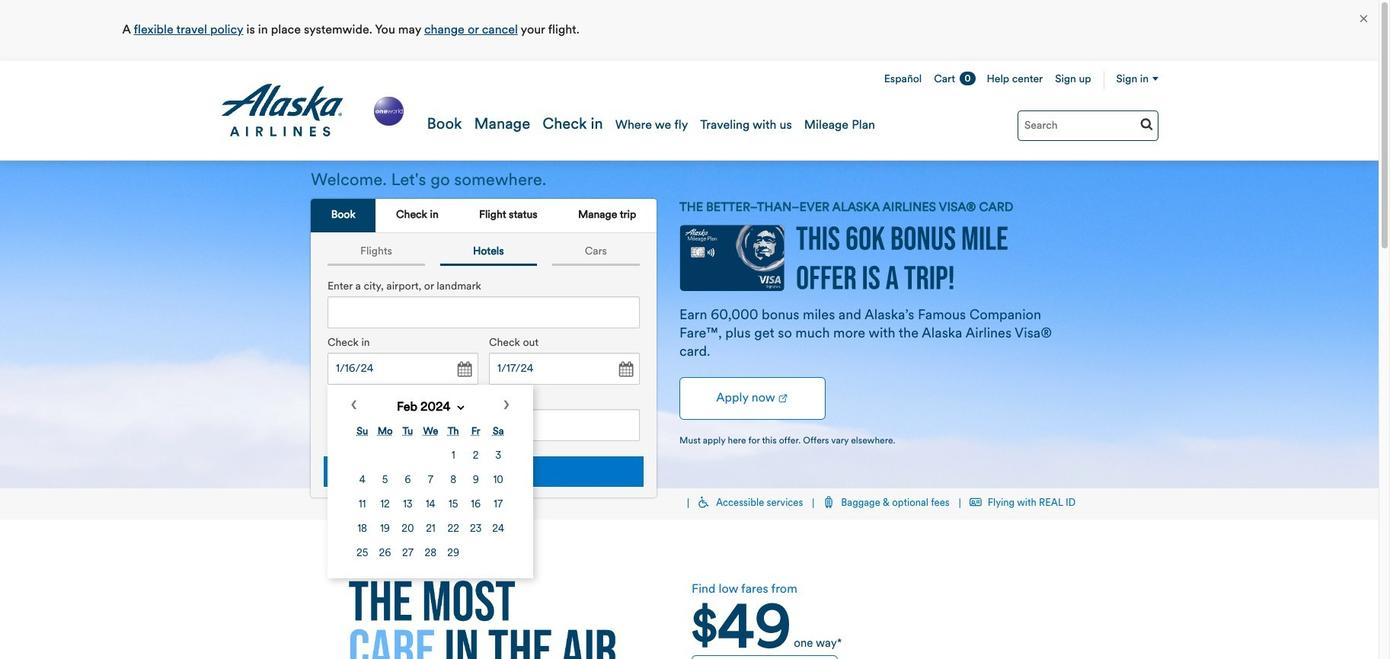 Task type: vqa. For each thing, say whether or not it's contained in the screenshot.
Search button image
yes



Task type: describe. For each thing, give the bounding box(es) containing it.
the most care in the air starts here. element
[[311, 581, 654, 659]]

this 60k bonus mile offer is a trip. image
[[796, 226, 1008, 289]]

2 open datepicker image from the left
[[615, 359, 636, 380]]

alaska airlines logo image
[[220, 84, 344, 137]]

1 open datepicker image from the left
[[453, 359, 475, 380]]

2 row from the top
[[352, 469, 509, 492]]



Task type: locate. For each thing, give the bounding box(es) containing it.
0 horizontal spatial open datepicker image
[[453, 359, 475, 380]]

Search text field
[[1018, 110, 1159, 141]]

None text field
[[328, 296, 640, 328]]

search button image
[[1141, 117, 1154, 130]]

row
[[352, 445, 509, 468], [352, 469, 509, 492], [352, 494, 509, 517], [352, 518, 509, 541], [352, 542, 509, 565]]

None text field
[[328, 353, 478, 385], [489, 353, 640, 385], [328, 353, 478, 385], [489, 353, 640, 385]]

this 60k bonus mile offer is a trip. element
[[0, 161, 1379, 488]]

5 row from the top
[[352, 542, 509, 565]]

alaska airlines credit card. image
[[680, 225, 785, 300]]

0 vertical spatial tab list
[[311, 199, 657, 233]]

cell
[[443, 445, 464, 468], [466, 445, 486, 468], [488, 445, 509, 468], [352, 469, 373, 492], [374, 469, 396, 492], [397, 469, 418, 492], [420, 469, 442, 492], [443, 469, 464, 492], [466, 469, 486, 492], [488, 469, 509, 492], [352, 494, 373, 517], [374, 494, 396, 517], [397, 494, 418, 517], [420, 494, 442, 517], [443, 494, 464, 517], [466, 494, 486, 517], [488, 494, 509, 517], [352, 518, 373, 541], [374, 518, 396, 541], [397, 518, 418, 541], [420, 518, 442, 541], [443, 518, 464, 541], [466, 518, 486, 541], [488, 518, 509, 541], [352, 542, 373, 565], [374, 542, 396, 565], [397, 542, 418, 565], [420, 542, 442, 565], [443, 542, 464, 565]]

oneworld logo image
[[371, 93, 406, 129]]

1 vertical spatial tab list
[[320, 241, 648, 266]]

tab list
[[311, 199, 657, 233], [320, 241, 648, 266]]

grid
[[350, 419, 510, 567]]

1 row from the top
[[352, 445, 509, 468]]

1 horizontal spatial open datepicker image
[[615, 359, 636, 380]]

4 row from the top
[[352, 518, 509, 541]]

3 row from the top
[[352, 494, 509, 517]]

open datepicker image
[[453, 359, 475, 380], [615, 359, 636, 380]]



